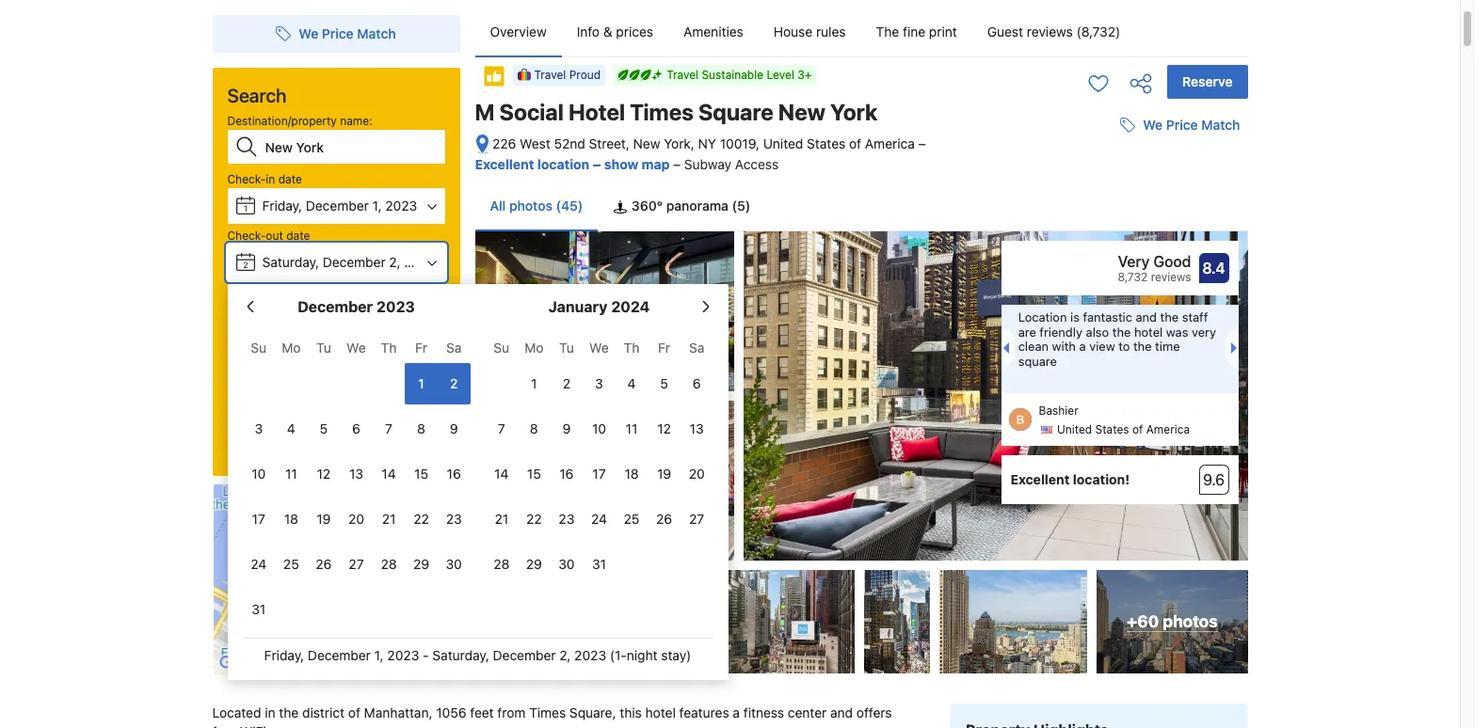 Task type: locate. For each thing, give the bounding box(es) containing it.
11 for 11 december 2023 checkbox
[[285, 466, 297, 482]]

1 horizontal spatial 15
[[527, 466, 541, 482]]

1 travel from the left
[[667, 68, 699, 82]]

reviews
[[1027, 24, 1073, 40], [1151, 270, 1192, 285]]

15 inside option
[[527, 466, 541, 482]]

1 horizontal spatial th
[[624, 340, 640, 356]]

reviews right 8,732
[[1151, 270, 1192, 285]]

10 inside checkbox
[[252, 466, 266, 482]]

14 December 2023 checkbox
[[373, 454, 405, 495]]

panorama
[[667, 198, 729, 214]]

29 left 30 checkbox
[[526, 557, 542, 573]]

states inside 226 west 52nd street, new york, ny 10019, united states of america – excellent location – show map – subway access
[[807, 136, 846, 152]]

in for check-
[[266, 172, 275, 186]]

13 right 12 december 2023 option
[[349, 466, 363, 482]]

grid for january
[[485, 330, 713, 586]]

14 left '15' option
[[495, 466, 509, 482]]

0 vertical spatial times
[[630, 99, 694, 125]]

search up destination/property
[[227, 85, 287, 106]]

0 vertical spatial states
[[807, 136, 846, 152]]

new down 3+ on the top right of page
[[779, 99, 826, 125]]

1 tu from the left
[[316, 340, 331, 356]]

18
[[625, 466, 639, 482], [284, 511, 298, 527]]

of
[[850, 136, 862, 152], [1133, 423, 1144, 437], [348, 706, 361, 722]]

america inside 226 west 52nd street, new york, ny 10019, united states of america – excellent location – show map – subway access
[[865, 136, 915, 152]]

8 right 7 january 2024 option in the bottom of the page
[[530, 421, 538, 437]]

1 horizontal spatial search
[[312, 423, 360, 440]]

10 inside checkbox
[[592, 421, 606, 437]]

1-
[[227, 285, 238, 299]]

1 for 1 option
[[419, 376, 425, 392]]

rated very good element
[[1011, 251, 1192, 273]]

0 vertical spatial check-
[[227, 172, 266, 186]]

check- for out
[[227, 229, 266, 243]]

0 vertical spatial excellent
[[475, 156, 534, 172]]

date right out on the left
[[286, 229, 310, 243]]

7 January 2024 checkbox
[[485, 409, 518, 450]]

22 inside 22 december 2023 option
[[414, 511, 429, 527]]

2023 left (1-
[[575, 648, 607, 664]]

2 grid from the left
[[485, 330, 713, 586]]

23 left 24 january 2024 "checkbox" at the left bottom of the page
[[559, 511, 575, 527]]

28 inside option
[[494, 557, 510, 573]]

14 inside option
[[382, 466, 396, 482]]

1 28 from the left
[[381, 557, 397, 573]]

4 December 2023 checkbox
[[275, 409, 308, 450]]

street,
[[589, 136, 630, 152]]

20 right 19 january 2024 option
[[689, 466, 705, 482]]

the right to
[[1134, 339, 1152, 354]]

12
[[658, 421, 671, 437], [317, 466, 331, 482]]

2 sa from the left
[[689, 340, 705, 356]]

0 horizontal spatial sa
[[446, 340, 462, 356]]

30 right the 29 january 2024 option
[[559, 557, 575, 573]]

1 horizontal spatial 3
[[595, 376, 603, 392]]

2 15 from the left
[[527, 466, 541, 482]]

tu up 2 option
[[559, 340, 574, 356]]

match inside search section
[[357, 25, 396, 41]]

2 th from the left
[[624, 340, 640, 356]]

2023 left -
[[387, 648, 419, 664]]

5
[[660, 376, 669, 392], [320, 421, 328, 437]]

2 28 from the left
[[494, 557, 510, 573]]

1 horizontal spatial 19
[[657, 466, 672, 482]]

good
[[1154, 253, 1192, 270]]

(45)
[[556, 198, 583, 214]]

0 horizontal spatial of
[[348, 706, 361, 722]]

we price match button inside search section
[[269, 17, 404, 51]]

in inside search section
[[266, 172, 275, 186]]

12 right 11 december 2023 checkbox
[[317, 466, 331, 482]]

0 horizontal spatial 8
[[417, 421, 426, 437]]

0 horizontal spatial fr
[[415, 340, 428, 356]]

20 left 21 december 2023 checkbox
[[348, 511, 364, 527]]

15 right 14 option
[[415, 466, 429, 482]]

a right with
[[1080, 339, 1086, 354]]

1 vertical spatial hotel
[[646, 706, 676, 722]]

friday, for friday, december 1, 2023
[[262, 198, 302, 214]]

26 right 25 option
[[656, 511, 673, 527]]

1 horizontal spatial hotel
[[1135, 325, 1163, 340]]

tu up entire homes & apartments on the left of page
[[316, 340, 331, 356]]

14 inside checkbox
[[495, 466, 509, 482]]

2023 for friday, december 1, 2023 - saturday, december 2, 2023 (1-night stay)
[[387, 648, 419, 664]]

photos inside +60 photos link
[[1163, 612, 1218, 632]]

22 December 2023 checkbox
[[405, 499, 438, 541]]

0 vertical spatial a
[[1080, 339, 1086, 354]]

th up 4 "option"
[[624, 340, 640, 356]]

27 inside checkbox
[[689, 511, 705, 527]]

17 left 18 december 2023 option
[[252, 511, 265, 527]]

12 right 11 january 2024 checkbox
[[658, 421, 671, 437]]

2 December 2023 checkbox
[[438, 364, 470, 405]]

1 for 1 january 2024 option
[[531, 376, 537, 392]]

26 inside option
[[316, 557, 332, 573]]

21 left the 22 january 2024 checkbox
[[495, 511, 509, 527]]

13 inside option
[[349, 466, 363, 482]]

times inside the located in the district of manhattan, 1056 feet from times square, this hotel features a fitness center and offers free wifi
[[529, 706, 566, 722]]

ny
[[698, 136, 717, 152]]

1 21 from the left
[[382, 511, 396, 527]]

december for saturday, december 2, 2023
[[323, 254, 386, 270]]

26
[[656, 511, 673, 527], [316, 557, 332, 573]]

1 vertical spatial reviews
[[1151, 270, 1192, 285]]

1, up saturday, december 2, 2023
[[372, 198, 382, 214]]

0 vertical spatial &
[[604, 24, 613, 40]]

&
[[604, 24, 613, 40], [317, 357, 325, 371]]

sa
[[446, 340, 462, 356], [689, 340, 705, 356]]

2 30 from the left
[[559, 557, 575, 573]]

18 right 17 option
[[284, 511, 298, 527]]

excellent down 226
[[475, 156, 534, 172]]

excellent left location!
[[1011, 472, 1070, 488]]

24 January 2024 checkbox
[[583, 499, 616, 541]]

2 29 from the left
[[526, 557, 542, 573]]

house
[[774, 24, 813, 40]]

0 vertical spatial 12
[[658, 421, 671, 437]]

price up the name: at the top left of page
[[322, 25, 354, 41]]

1 vertical spatial 5
[[320, 421, 328, 437]]

27 December 2023 checkbox
[[340, 544, 373, 586]]

united up access on the top
[[764, 136, 804, 152]]

13 December 2023 checkbox
[[340, 454, 373, 495]]

1 14 from the left
[[382, 466, 396, 482]]

1 horizontal spatial a
[[1080, 339, 1086, 354]]

1 horizontal spatial and
[[1136, 310, 1157, 325]]

district
[[302, 706, 345, 722]]

1 vertical spatial price
[[1167, 117, 1198, 133]]

13 inside "checkbox"
[[690, 421, 704, 437]]

17 December 2023 checkbox
[[243, 499, 275, 541]]

18 January 2024 checkbox
[[616, 454, 648, 495]]

20 January 2024 checkbox
[[681, 454, 713, 495]]

in for located
[[265, 706, 276, 722]]

0 horizontal spatial 20
[[348, 511, 364, 527]]

23
[[446, 511, 462, 527], [559, 511, 575, 527]]

we price match inside search section
[[299, 25, 396, 41]]

th for 2023
[[381, 340, 397, 356]]

match for bottommost we price match dropdown button
[[1202, 117, 1241, 133]]

december for friday, december 1, 2023
[[306, 198, 369, 214]]

2 travel from the left
[[534, 68, 566, 82]]

3 December 2023 checkbox
[[243, 409, 275, 450]]

1 vertical spatial &
[[317, 357, 325, 371]]

2 horizontal spatial of
[[1133, 423, 1144, 437]]

travel up m social hotel times square new york
[[667, 68, 699, 82]]

17 for 17 checkbox on the bottom
[[593, 466, 606, 482]]

we price match
[[299, 25, 396, 41], [1144, 117, 1241, 133]]

in up check-out date
[[266, 172, 275, 186]]

0 horizontal spatial a
[[733, 706, 740, 722]]

tu for december
[[316, 340, 331, 356]]

destination/property name:
[[227, 114, 373, 128]]

23 for 23 january 2024 option
[[559, 511, 575, 527]]

1 horizontal spatial 29
[[526, 557, 542, 573]]

1 horizontal spatial 27
[[689, 511, 705, 527]]

0 vertical spatial 6
[[693, 376, 701, 392]]

27 for 27 checkbox
[[689, 511, 705, 527]]

match for we price match dropdown button inside the search section
[[357, 25, 396, 41]]

1 horizontal spatial 9
[[563, 421, 571, 437]]

saturday, down out on the left
[[262, 254, 319, 270]]

2 cell
[[438, 360, 470, 405]]

america down the time at the top
[[1147, 423, 1190, 437]]

check-
[[227, 172, 266, 186], [227, 229, 266, 243]]

2 January 2024 checkbox
[[551, 364, 583, 405]]

time
[[1156, 339, 1181, 354]]

search right 4 december 2023 "option"
[[312, 423, 360, 440]]

clean
[[1019, 339, 1049, 354]]

13 right 12 january 2024 option
[[690, 421, 704, 437]]

social
[[500, 99, 564, 125]]

we price match down reserve button
[[1144, 117, 1241, 133]]

14 right 13 option
[[382, 466, 396, 482]]

9 right 8 december 2023 option
[[450, 421, 458, 437]]

2 inside cell
[[450, 376, 458, 392]]

scored 8.4 element
[[1199, 253, 1229, 284]]

0 horizontal spatial 29
[[413, 557, 430, 573]]

1 vertical spatial night
[[627, 648, 658, 664]]

0 horizontal spatial 24
[[251, 557, 267, 573]]

2 up 1-night stay at the top left
[[243, 260, 248, 270]]

fr up 1 cell
[[415, 340, 428, 356]]

located
[[212, 706, 261, 722]]

4
[[628, 376, 636, 392], [287, 421, 295, 437]]

3 January 2024 checkbox
[[583, 364, 616, 405]]

0 horizontal spatial photos
[[509, 198, 553, 214]]

8 January 2024 checkbox
[[518, 409, 551, 450]]

price down reserve button
[[1167, 117, 1198, 133]]

31 right 30 checkbox
[[592, 557, 606, 573]]

19 right 18 option
[[657, 466, 672, 482]]

24
[[591, 511, 607, 527], [251, 557, 267, 573]]

0 vertical spatial friday,
[[262, 198, 302, 214]]

1 horizontal spatial 31
[[592, 557, 606, 573]]

28 inside option
[[381, 557, 397, 573]]

10 for 10 december 2023 checkbox
[[252, 466, 266, 482]]

th
[[381, 340, 397, 356], [624, 340, 640, 356]]

21 inside checkbox
[[382, 511, 396, 527]]

price
[[322, 25, 354, 41], [1167, 117, 1198, 133]]

th up 'apartments'
[[381, 340, 397, 356]]

hotel right this
[[646, 706, 676, 722]]

21 December 2023 checkbox
[[373, 499, 405, 541]]

photos
[[509, 198, 553, 214], [1163, 612, 1218, 632]]

0 horizontal spatial &
[[317, 357, 325, 371]]

21 for 21 option
[[495, 511, 509, 527]]

in right located
[[265, 706, 276, 722]]

25
[[624, 511, 640, 527], [283, 557, 299, 573]]

0 horizontal spatial 4
[[287, 421, 295, 437]]

a
[[1080, 339, 1086, 354], [733, 706, 740, 722]]

photos for all
[[509, 198, 553, 214]]

0 horizontal spatial 6
[[352, 421, 361, 437]]

17 inside option
[[252, 511, 265, 527]]

new up map
[[634, 136, 661, 152]]

15 December 2023 checkbox
[[405, 454, 438, 495]]

7 right '6 december 2023' checkbox
[[385, 421, 393, 437]]

the left the "district"
[[279, 706, 299, 722]]

excellent location – show map button
[[475, 156, 673, 172]]

saturday, right -
[[433, 648, 490, 664]]

january 2024
[[549, 299, 650, 315]]

1 horizontal spatial 11
[[626, 421, 638, 437]]

10 January 2024 checkbox
[[583, 409, 616, 450]]

1 mo from the left
[[282, 340, 301, 356]]

24 inside "checkbox"
[[591, 511, 607, 527]]

su for january
[[494, 340, 510, 356]]

friday, down 31 december 2023 option
[[264, 648, 304, 664]]

16 inside "16 january 2024" checkbox
[[560, 466, 574, 482]]

1 horizontal spatial photos
[[1163, 612, 1218, 632]]

22 right 21 option
[[526, 511, 542, 527]]

travel for travel sustainable level 3+
[[667, 68, 699, 82]]

8 inside 'option'
[[530, 421, 538, 437]]

tab list
[[475, 182, 1248, 232]]

9 December 2023 checkbox
[[438, 409, 470, 450]]

20 inside checkbox
[[689, 466, 705, 482]]

price inside search section
[[322, 25, 354, 41]]

all photos (45) button
[[475, 182, 598, 231]]

travel
[[667, 68, 699, 82], [534, 68, 566, 82]]

1 left 2 option
[[531, 376, 537, 392]]

0 horizontal spatial travel
[[534, 68, 566, 82]]

2 8 from the left
[[530, 421, 538, 437]]

0 horizontal spatial –
[[593, 156, 601, 172]]

1 horizontal spatial 6
[[693, 376, 701, 392]]

1 horizontal spatial match
[[1202, 117, 1241, 133]]

1 sa from the left
[[446, 340, 462, 356]]

& right "info"
[[604, 24, 613, 40]]

4 for 4 "option"
[[628, 376, 636, 392]]

2 9 from the left
[[563, 421, 571, 437]]

2023
[[385, 198, 417, 214], [404, 254, 436, 270], [377, 299, 415, 315], [387, 648, 419, 664], [575, 648, 607, 664]]

1 down check-in date
[[244, 203, 248, 214]]

19 inside option
[[657, 466, 672, 482]]

1 horizontal spatial price
[[1167, 117, 1198, 133]]

1 vertical spatial 26
[[316, 557, 332, 573]]

5 for "5 december 2023" checkbox
[[320, 421, 328, 437]]

Where are you going? field
[[258, 130, 445, 164]]

map
[[642, 156, 670, 172]]

date up friday, december 1, 2023
[[278, 172, 302, 186]]

2 mo from the left
[[525, 340, 544, 356]]

2 14 from the left
[[495, 466, 509, 482]]

& inside info & prices link
[[604, 24, 613, 40]]

28 left the 29 checkbox
[[381, 557, 397, 573]]

1 grid from the left
[[243, 330, 470, 631]]

1 inside cell
[[419, 376, 425, 392]]

1 th from the left
[[381, 340, 397, 356]]

19 right 18 december 2023 option
[[317, 511, 331, 527]]

8 inside option
[[417, 421, 426, 437]]

1 horizontal spatial 17
[[593, 466, 606, 482]]

1 horizontal spatial mo
[[525, 340, 544, 356]]

17 inside checkbox
[[593, 466, 606, 482]]

we price match button up the name: at the top left of page
[[269, 17, 404, 51]]

1 vertical spatial date
[[286, 229, 310, 243]]

reviews inside very good 8,732 reviews
[[1151, 270, 1192, 285]]

2, up december 2023
[[389, 254, 401, 270]]

1 su from the left
[[251, 340, 267, 356]]

match up the name: at the top left of page
[[357, 25, 396, 41]]

1 vertical spatial 13
[[349, 466, 363, 482]]

1 horizontal spatial 5
[[660, 376, 669, 392]]

2 7 from the left
[[498, 421, 505, 437]]

12 December 2023 checkbox
[[308, 454, 340, 495]]

25 inside "option"
[[283, 557, 299, 573]]

0 horizontal spatial match
[[357, 25, 396, 41]]

24 left 25 december 2023 "option"
[[251, 557, 267, 573]]

1 vertical spatial friday,
[[264, 648, 304, 664]]

1 vertical spatial 12
[[317, 466, 331, 482]]

this
[[620, 706, 642, 722]]

0 vertical spatial photos
[[509, 198, 553, 214]]

we price match button down reserve button
[[1113, 108, 1248, 142]]

23 for the 23 december 2023 option
[[446, 511, 462, 527]]

1 15 from the left
[[415, 466, 429, 482]]

1 29 from the left
[[413, 557, 430, 573]]

1 8 from the left
[[417, 421, 426, 437]]

times right from
[[529, 706, 566, 722]]

3 for the 3 january 2024 option
[[595, 376, 603, 392]]

grid
[[243, 330, 470, 631], [485, 330, 713, 586]]

0 horizontal spatial 1
[[244, 203, 248, 214]]

0 vertical spatial price
[[322, 25, 354, 41]]

mo up 1 january 2024 option
[[525, 340, 544, 356]]

also
[[1086, 325, 1110, 340]]

and inside 'location is fantastic and the staff are friendly also the hotel was very clean with a view to the time square'
[[1136, 310, 1157, 325]]

0 vertical spatial we price match
[[299, 25, 396, 41]]

2 22 from the left
[[526, 511, 542, 527]]

match
[[357, 25, 396, 41], [1202, 117, 1241, 133]]

0 vertical spatial date
[[278, 172, 302, 186]]

25 for 25 december 2023 "option"
[[283, 557, 299, 573]]

26 right 25 december 2023 "option"
[[316, 557, 332, 573]]

0 vertical spatial 1,
[[372, 198, 382, 214]]

0 horizontal spatial 15
[[415, 466, 429, 482]]

1 vertical spatial 31
[[252, 602, 266, 618]]

december down saturday, december 2, 2023
[[298, 299, 373, 315]]

and inside the located in the district of manhattan, 1056 feet from times square, this hotel features a fitness center and offers free wifi
[[831, 706, 853, 722]]

0 horizontal spatial 3
[[255, 421, 263, 437]]

6 December 2023 checkbox
[[340, 409, 373, 450]]

24 inside option
[[251, 557, 267, 573]]

1 fr from the left
[[415, 340, 428, 356]]

0 vertical spatial 24
[[591, 511, 607, 527]]

5 for 5 january 2024 checkbox
[[660, 376, 669, 392]]

4 inside 4 "option"
[[628, 376, 636, 392]]

we price match up the name: at the top left of page
[[299, 25, 396, 41]]

1
[[244, 203, 248, 214], [419, 376, 425, 392], [531, 376, 537, 392]]

15
[[415, 466, 429, 482], [527, 466, 541, 482]]

1 horizontal spatial 20
[[689, 466, 705, 482]]

0 horizontal spatial 9
[[450, 421, 458, 437]]

check-in date
[[227, 172, 302, 186]]

29 inside checkbox
[[413, 557, 430, 573]]

3 right 2 option
[[595, 376, 603, 392]]

1 horizontal spatial fr
[[658, 340, 671, 356]]

20
[[689, 466, 705, 482], [348, 511, 364, 527]]

0 vertical spatial night
[[238, 285, 265, 299]]

0 horizontal spatial 7
[[385, 421, 393, 437]]

29 for the 29 january 2024 option
[[526, 557, 542, 573]]

1 horizontal spatial 14
[[495, 466, 509, 482]]

from
[[498, 706, 526, 722]]

1 vertical spatial 6
[[352, 421, 361, 437]]

1 horizontal spatial 10
[[592, 421, 606, 437]]

13
[[690, 421, 704, 437], [349, 466, 363, 482]]

3 inside checkbox
[[255, 421, 263, 437]]

24 right 23 january 2024 option
[[591, 511, 607, 527]]

20 inside checkbox
[[348, 511, 364, 527]]

1 9 from the left
[[450, 421, 458, 437]]

5 right 4 "option"
[[660, 376, 669, 392]]

2 su from the left
[[494, 340, 510, 356]]

27 for 27 december 2023 option
[[349, 557, 364, 573]]

1 vertical spatial 20
[[348, 511, 364, 527]]

4 inside 4 december 2023 "option"
[[287, 421, 295, 437]]

2 23 from the left
[[559, 511, 575, 527]]

sa for 2023
[[446, 340, 462, 356]]

6 January 2024 checkbox
[[681, 364, 713, 405]]

search
[[227, 85, 287, 106], [312, 423, 360, 440]]

31
[[592, 557, 606, 573], [252, 602, 266, 618]]

mo for december
[[282, 340, 301, 356]]

24 for the 24 option
[[251, 557, 267, 573]]

1 vertical spatial 19
[[317, 511, 331, 527]]

18 right 17 checkbox on the bottom
[[625, 466, 639, 482]]

tab list containing all photos (45)
[[475, 182, 1248, 232]]

10 right 9 january 2024 checkbox in the bottom of the page
[[592, 421, 606, 437]]

all
[[490, 198, 506, 214]]

and left the offers
[[831, 706, 853, 722]]

friday, december 1, 2023
[[262, 198, 417, 214]]

1 30 from the left
[[446, 557, 462, 573]]

6 right "5 december 2023" checkbox
[[352, 421, 361, 437]]

1 22 from the left
[[414, 511, 429, 527]]

+60 photos
[[1127, 612, 1218, 632]]

hotel right to
[[1135, 325, 1163, 340]]

2023 for saturday, december 2, 2023
[[404, 254, 436, 270]]

states
[[807, 136, 846, 152], [1096, 423, 1130, 437]]

fr up 5 january 2024 checkbox
[[658, 340, 671, 356]]

america
[[865, 136, 915, 152], [1147, 423, 1190, 437]]

226 west 52nd street, new york, ny 10019, united states of america – excellent location – show map – subway access
[[475, 136, 926, 172]]

1 vertical spatial 18
[[284, 511, 298, 527]]

22 inside the 22 january 2024 checkbox
[[526, 511, 542, 527]]

23 inside the 23 december 2023 option
[[446, 511, 462, 527]]

20 December 2023 checkbox
[[340, 499, 373, 541]]

22 January 2024 checkbox
[[518, 499, 551, 541]]

2, left (1-
[[560, 648, 571, 664]]

26 inside checkbox
[[656, 511, 673, 527]]

1 vertical spatial in
[[265, 706, 276, 722]]

2,
[[389, 254, 401, 270], [560, 648, 571, 664]]

15 inside checkbox
[[415, 466, 429, 482]]

25 inside option
[[624, 511, 640, 527]]

31 down the 24 option
[[252, 602, 266, 618]]

1 horizontal spatial –
[[673, 156, 681, 172]]

in inside the located in the district of manhattan, 1056 feet from times square, this hotel features a fitness center and offers free wifi
[[265, 706, 276, 722]]

20 for 20 checkbox
[[689, 466, 705, 482]]

match down reserve button
[[1202, 117, 1241, 133]]

bashier
[[1039, 404, 1079, 418]]

25 January 2024 checkbox
[[616, 499, 648, 541]]

a left fitness
[[733, 706, 740, 722]]

entire
[[244, 357, 275, 371]]

sa up "6 january 2024" option
[[689, 340, 705, 356]]

0 vertical spatial united
[[764, 136, 804, 152]]

0 horizontal spatial 17
[[252, 511, 265, 527]]

4 for 4 december 2023 "option"
[[287, 421, 295, 437]]

we
[[299, 25, 319, 41], [1144, 117, 1163, 133], [347, 340, 366, 356], [590, 340, 609, 356]]

m social hotel times square new york
[[475, 99, 878, 125]]

17 for 17 option
[[252, 511, 265, 527]]

6 inside option
[[693, 376, 701, 392]]

offers
[[857, 706, 892, 722]]

1 horizontal spatial 13
[[690, 421, 704, 437]]

a inside 'location is fantastic and the staff are friendly also the hotel was very clean with a view to the time square'
[[1080, 339, 1086, 354]]

2 for 2 option
[[563, 376, 571, 392]]

18 December 2023 checkbox
[[275, 499, 308, 541]]

11
[[626, 421, 638, 437], [285, 466, 297, 482]]

2 fr from the left
[[658, 340, 671, 356]]

0 horizontal spatial su
[[251, 340, 267, 356]]

2 16 from the left
[[560, 466, 574, 482]]

29 inside option
[[526, 557, 542, 573]]

fitness
[[744, 706, 785, 722]]

2 21 from the left
[[495, 511, 509, 527]]

21 inside option
[[495, 511, 509, 527]]

29
[[413, 557, 430, 573], [526, 557, 542, 573]]

0 vertical spatial 19
[[657, 466, 672, 482]]

photos inside all photos (45) button
[[509, 198, 553, 214]]

night left stay
[[238, 285, 265, 299]]

29 December 2023 checkbox
[[405, 544, 438, 586]]

1 vertical spatial 3
[[255, 421, 263, 437]]

1 horizontal spatial su
[[494, 340, 510, 356]]

2 horizontal spatial –
[[919, 136, 926, 152]]

2 tu from the left
[[559, 340, 574, 356]]

in
[[266, 172, 275, 186], [265, 706, 276, 722]]

photos right all
[[509, 198, 553, 214]]

9 right 8 'option' at the left of page
[[563, 421, 571, 437]]

overview link
[[475, 8, 562, 57]]

1 horizontal spatial sa
[[689, 340, 705, 356]]

0 vertical spatial hotel
[[1135, 325, 1163, 340]]

6
[[693, 376, 701, 392], [352, 421, 361, 437]]

0 vertical spatial saturday,
[[262, 254, 319, 270]]

10 left 11 december 2023 checkbox
[[252, 466, 266, 482]]

3 inside option
[[595, 376, 603, 392]]

friday, for friday, december 1, 2023 - saturday, december 2, 2023 (1-night stay)
[[264, 648, 304, 664]]

0 vertical spatial 10
[[592, 421, 606, 437]]

photos right "+60"
[[1163, 612, 1218, 632]]

22 for 22 december 2023 option
[[414, 511, 429, 527]]

19 inside "option"
[[317, 511, 331, 527]]

1 7 from the left
[[385, 421, 393, 437]]

6 inside checkbox
[[352, 421, 361, 437]]

16 inside 16 checkbox
[[447, 466, 461, 482]]

& right homes
[[317, 357, 325, 371]]

2 check- from the top
[[227, 229, 266, 243]]

14
[[382, 466, 396, 482], [495, 466, 509, 482]]

manhattan,
[[364, 706, 433, 722]]

is
[[1071, 310, 1080, 325]]

the fine print link
[[861, 8, 973, 57]]

1 check- from the top
[[227, 172, 266, 186]]

2 for 2 december 2023 option
[[450, 376, 458, 392]]

0 horizontal spatial and
[[831, 706, 853, 722]]

1 23 from the left
[[446, 511, 462, 527]]

1 16 from the left
[[447, 466, 461, 482]]

2023 for friday, december 1, 2023
[[385, 198, 417, 214]]

5 right 4 december 2023 "option"
[[320, 421, 328, 437]]

out
[[266, 229, 283, 243]]

18 for 18 december 2023 option
[[284, 511, 298, 527]]

1, left -
[[374, 648, 384, 664]]

23 inside 23 january 2024 option
[[559, 511, 575, 527]]

28 December 2023 checkbox
[[373, 544, 405, 586]]

7 left 8 'option' at the left of page
[[498, 421, 505, 437]]

click to open map view image
[[475, 133, 489, 155]]

reserve button
[[1168, 65, 1248, 99]]

11 left 12 january 2024 option
[[626, 421, 638, 437]]

25 December 2023 checkbox
[[275, 544, 308, 586]]

27 left 28 december 2023 option
[[349, 557, 364, 573]]

19 for the 19 "option" at the left bottom of page
[[317, 511, 331, 527]]

1 horizontal spatial 21
[[495, 511, 509, 527]]

22 right 21 december 2023 checkbox
[[414, 511, 429, 527]]

27 inside option
[[349, 557, 364, 573]]

0 vertical spatial 17
[[593, 466, 606, 482]]

6 right 5 january 2024 checkbox
[[693, 376, 701, 392]]

york,
[[664, 136, 695, 152]]

the left staff at the right of page
[[1161, 310, 1179, 325]]



Task type: describe. For each thing, give the bounding box(es) containing it.
destination/property
[[227, 114, 337, 128]]

was
[[1167, 325, 1189, 340]]

1 horizontal spatial excellent
[[1011, 472, 1070, 488]]

the right also
[[1113, 325, 1131, 340]]

m
[[475, 99, 495, 125]]

1 vertical spatial of
[[1133, 423, 1144, 437]]

5 December 2023 checkbox
[[308, 409, 340, 450]]

the inside the located in the district of manhattan, 1056 feet from times square, this hotel features a fitness center and offers free wifi
[[279, 706, 299, 722]]

1 December 2023 checkbox
[[405, 364, 438, 405]]

22 for the 22 january 2024 checkbox
[[526, 511, 542, 527]]

the fine print
[[876, 24, 958, 40]]

8 for 8 'option' at the left of page
[[530, 421, 538, 437]]

1, for friday, december 1, 2023 - saturday, december 2, 2023 (1-night stay)
[[374, 648, 384, 664]]

name:
[[340, 114, 373, 128]]

4 January 2024 checkbox
[[616, 364, 648, 405]]

11 December 2023 checkbox
[[275, 454, 308, 495]]

31 December 2023 checkbox
[[243, 590, 275, 631]]

are
[[1019, 325, 1037, 340]]

0 horizontal spatial saturday,
[[262, 254, 319, 270]]

search section
[[205, 0, 728, 681]]

24 for 24 january 2024 "checkbox" at the left bottom of the page
[[591, 511, 607, 527]]

24 December 2023 checkbox
[[243, 544, 275, 586]]

& inside search section
[[317, 357, 325, 371]]

hotel inside the located in the district of manhattan, 1056 feet from times square, this hotel features a fitness center and offers free wifi
[[646, 706, 676, 722]]

of inside 226 west 52nd street, new york, ny 10019, united states of america – excellent location – show map – subway access
[[850, 136, 862, 152]]

previous image
[[998, 343, 1009, 354]]

level
[[767, 68, 795, 82]]

31 for 31 december 2023 option
[[252, 602, 266, 618]]

fantastic
[[1083, 310, 1133, 325]]

10 for 10 january 2024 checkbox on the bottom
[[592, 421, 606, 437]]

1-night stay
[[227, 285, 290, 299]]

th for 2024
[[624, 340, 640, 356]]

(5)
[[732, 198, 751, 214]]

19 for 19 january 2024 option
[[657, 466, 672, 482]]

prices
[[616, 24, 654, 40]]

0 vertical spatial new
[[779, 99, 826, 125]]

january
[[549, 299, 608, 315]]

6 for '6 december 2023' checkbox
[[352, 421, 361, 437]]

guest
[[988, 24, 1024, 40]]

amenities
[[684, 24, 744, 40]]

sa for 2024
[[689, 340, 705, 356]]

16 for 16 checkbox
[[447, 466, 461, 482]]

-
[[423, 648, 429, 664]]

10019,
[[720, 136, 760, 152]]

amenities link
[[669, 8, 759, 57]]

360°
[[632, 198, 663, 214]]

all photos (45)
[[490, 198, 583, 214]]

excellent inside 226 west 52nd street, new york, ny 10019, united states of america – excellent location – show map – subway access
[[475, 156, 534, 172]]

1 horizontal spatial night
[[627, 648, 658, 664]]

26 January 2024 checkbox
[[648, 499, 681, 541]]

16 January 2024 checkbox
[[551, 454, 583, 495]]

29 for the 29 checkbox
[[413, 557, 430, 573]]

print
[[929, 24, 958, 40]]

13 January 2024 checkbox
[[681, 409, 713, 450]]

1 vertical spatial saturday,
[[433, 648, 490, 664]]

8 for 8 december 2023 option
[[417, 421, 426, 437]]

grid for december
[[243, 330, 470, 631]]

10 December 2023 checkbox
[[243, 454, 275, 495]]

6 for "6 january 2024" option
[[693, 376, 701, 392]]

tu for january
[[559, 340, 574, 356]]

5 January 2024 checkbox
[[648, 364, 681, 405]]

0 horizontal spatial 2,
[[389, 254, 401, 270]]

30 December 2023 checkbox
[[438, 544, 470, 586]]

1 cell
[[405, 360, 438, 405]]

free
[[212, 724, 236, 729]]

28 January 2024 checkbox
[[485, 544, 518, 586]]

fr for 2023
[[415, 340, 428, 356]]

staff
[[1183, 310, 1209, 325]]

14 for the 14 checkbox at the bottom left
[[495, 466, 509, 482]]

very good 8,732 reviews
[[1118, 253, 1192, 285]]

house rules link
[[759, 8, 861, 57]]

1, for friday, december 1, 2023
[[372, 198, 382, 214]]

19 January 2024 checkbox
[[648, 454, 681, 495]]

21 January 2024 checkbox
[[485, 499, 518, 541]]

28 for 28 december 2023 option
[[381, 557, 397, 573]]

27 January 2024 checkbox
[[681, 499, 713, 541]]

subway
[[685, 156, 732, 172]]

1 horizontal spatial we price match
[[1144, 117, 1241, 133]]

location is fantastic and the staff are friendly also the hotel was very clean with a view to the time square
[[1019, 310, 1217, 369]]

30 January 2024 checkbox
[[551, 544, 583, 586]]

25 for 25 option
[[624, 511, 640, 527]]

8.4
[[1203, 260, 1226, 277]]

location
[[1019, 310, 1067, 325]]

9 for 9 checkbox
[[450, 421, 458, 437]]

0 horizontal spatial 2
[[243, 260, 248, 270]]

december up from
[[493, 648, 556, 664]]

info & prices link
[[562, 8, 669, 57]]

14 January 2024 checkbox
[[485, 454, 518, 495]]

1056
[[436, 706, 467, 722]]

feet
[[470, 706, 494, 722]]

9 January 2024 checkbox
[[551, 409, 583, 450]]

15 January 2024 checkbox
[[518, 454, 551, 495]]

0 horizontal spatial search
[[227, 85, 287, 106]]

14 for 14 option
[[382, 466, 396, 482]]

29 January 2024 checkbox
[[518, 544, 551, 586]]

house rules
[[774, 24, 846, 40]]

+60
[[1127, 612, 1160, 632]]

26 December 2023 checkbox
[[308, 544, 340, 586]]

entire homes & apartments
[[244, 357, 389, 371]]

to
[[1119, 339, 1131, 354]]

31 January 2024 checkbox
[[583, 544, 616, 586]]

28 for the 28 option
[[494, 557, 510, 573]]

west
[[520, 136, 551, 152]]

view
[[1090, 339, 1116, 354]]

7 for 7 december 2023 option
[[385, 421, 393, 437]]

360° panorama (5)
[[628, 198, 751, 214]]

360° panorama (5) button
[[598, 182, 766, 231]]

price for bottommost we price match dropdown button
[[1167, 117, 1198, 133]]

check- for in
[[227, 172, 266, 186]]

location!
[[1074, 472, 1130, 488]]

info
[[577, 24, 600, 40]]

+60 photos link
[[1097, 571, 1248, 674]]

excellent location!
[[1011, 472, 1130, 488]]

reviews inside guest reviews (8,732) link
[[1027, 24, 1073, 40]]

location
[[538, 156, 590, 172]]

search button
[[227, 409, 445, 454]]

mo for january
[[525, 340, 544, 356]]

valign  initial image
[[483, 65, 505, 88]]

photos for +60
[[1163, 612, 1218, 632]]

york
[[831, 99, 878, 125]]

features
[[680, 706, 730, 722]]

search inside button
[[312, 423, 360, 440]]

23 December 2023 checkbox
[[438, 499, 470, 541]]

2023 down saturday, december 2, 2023
[[377, 299, 415, 315]]

united inside 226 west 52nd street, new york, ny 10019, united states of america – excellent location – show map – subway access
[[764, 136, 804, 152]]

su for december
[[251, 340, 267, 356]]

12 for 12 december 2023 option
[[317, 466, 331, 482]]

13 for 13 option
[[349, 466, 363, 482]]

check-out date
[[227, 229, 310, 243]]

(8,732)
[[1077, 24, 1121, 40]]

friendly
[[1040, 325, 1083, 340]]

15 for 15 december 2023 checkbox
[[415, 466, 429, 482]]

rules
[[817, 24, 846, 40]]

overview
[[490, 24, 547, 40]]

26 for 26 checkbox
[[656, 511, 673, 527]]

30 for 30 checkbox
[[559, 557, 575, 573]]

show
[[604, 156, 639, 172]]

1 horizontal spatial states
[[1096, 423, 1130, 437]]

next image
[[1231, 343, 1243, 354]]

1 vertical spatial we price match button
[[1113, 108, 1248, 142]]

8,732
[[1118, 270, 1148, 285]]

very
[[1192, 325, 1217, 340]]

price for we price match dropdown button inside the search section
[[322, 25, 354, 41]]

52nd
[[554, 136, 586, 152]]

of inside the located in the district of manhattan, 1056 feet from times square, this hotel features a fitness center and offers free wifi
[[348, 706, 361, 722]]

12 for 12 january 2024 option
[[658, 421, 671, 437]]

21 for 21 december 2023 checkbox
[[382, 511, 396, 527]]

homes
[[278, 357, 314, 371]]

226
[[493, 136, 516, 152]]

new inside 226 west 52nd street, new york, ny 10019, united states of america – excellent location – show map – subway access
[[634, 136, 661, 152]]

31 for 31 january 2024 option
[[592, 557, 606, 573]]

19 December 2023 checkbox
[[308, 499, 340, 541]]

1 vertical spatial 2,
[[560, 648, 571, 664]]

11 for 11 january 2024 checkbox
[[626, 421, 638, 437]]

1 January 2024 checkbox
[[518, 364, 551, 405]]

8 December 2023 checkbox
[[405, 409, 438, 450]]

17 January 2024 checkbox
[[583, 454, 616, 495]]

date for check-in date
[[278, 172, 302, 186]]

travel for travel proud
[[534, 68, 566, 82]]

1 vertical spatial america
[[1147, 423, 1190, 437]]

proud
[[570, 68, 601, 82]]

the
[[876, 24, 900, 40]]

15 for '15' option
[[527, 466, 541, 482]]

apartments
[[328, 357, 389, 371]]

a inside the located in the district of manhattan, 1056 feet from times square, this hotel features a fitness center and offers free wifi
[[733, 706, 740, 722]]

travel proud
[[534, 68, 601, 82]]

date for check-out date
[[286, 229, 310, 243]]

saturday, december 2, 2023
[[262, 254, 436, 270]]

square
[[699, 99, 774, 125]]

23 January 2024 checkbox
[[551, 499, 583, 541]]

friday, december 1, 2023 - saturday, december 2, 2023 (1-night stay)
[[264, 648, 692, 664]]

16 December 2023 checkbox
[[438, 454, 470, 495]]

square
[[1019, 354, 1058, 369]]

20 for 20 december 2023 checkbox
[[348, 511, 364, 527]]

hotel
[[569, 99, 625, 125]]

december for friday, december 1, 2023 - saturday, december 2, 2023 (1-night stay)
[[308, 648, 371, 664]]

scored 9.6 element
[[1199, 465, 1229, 495]]

12 January 2024 checkbox
[[648, 409, 681, 450]]

7 December 2023 checkbox
[[373, 409, 405, 450]]

3 for the 3 december 2023 checkbox on the left bottom of the page
[[255, 421, 263, 437]]

access
[[735, 156, 779, 172]]

26 for 26 option
[[316, 557, 332, 573]]

1 horizontal spatial times
[[630, 99, 694, 125]]

reserve
[[1183, 73, 1233, 89]]

located in the district of manhattan, 1056 feet from times square, this hotel features a fitness center and offers free wifi
[[212, 706, 896, 729]]

7 for 7 january 2024 option in the bottom of the page
[[498, 421, 505, 437]]

fr for 2024
[[658, 340, 671, 356]]

sustainable
[[702, 68, 764, 82]]

30 for 30 december 2023 checkbox
[[446, 557, 462, 573]]

13 for 13 "checkbox"
[[690, 421, 704, 437]]

11 January 2024 checkbox
[[616, 409, 648, 450]]

18 for 18 option
[[625, 466, 639, 482]]

9 for 9 january 2024 checkbox in the bottom of the page
[[563, 421, 571, 437]]

0 horizontal spatial night
[[238, 285, 265, 299]]

2024
[[611, 299, 650, 315]]

3+
[[798, 68, 812, 82]]

hotel inside 'location is fantastic and the staff are friendly also the hotel was very clean with a view to the time square'
[[1135, 325, 1163, 340]]

16 for "16 january 2024" checkbox
[[560, 466, 574, 482]]

stay)
[[661, 648, 692, 664]]

1 vertical spatial united
[[1057, 423, 1093, 437]]



Task type: vqa. For each thing, say whether or not it's contained in the screenshot.
21 related to "21" option
yes



